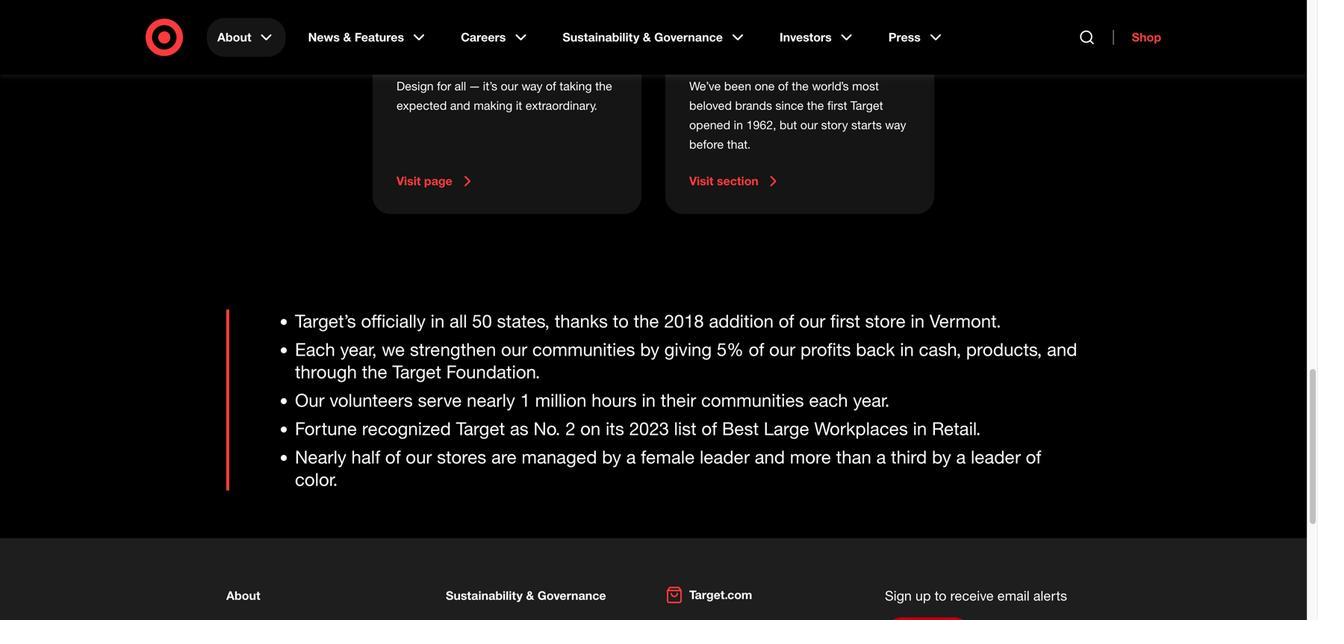 Task type: describe. For each thing, give the bounding box(es) containing it.
we
[[382, 338, 405, 360]]

target's officially in all 50 states, thanks to the 2018 addition of our first store in vermont.
[[295, 310, 1002, 332]]

n
[[467, 389, 477, 411]]

1 a from the left
[[627, 446, 636, 468]]

workplaces
[[815, 418, 908, 439]]

since
[[776, 98, 804, 113]]

press
[[889, 30, 921, 44]]

back
[[856, 338, 896, 360]]

first inside we've been one of the world's most beloved brands since the first target opened in 1962, but our story starts way before that.
[[828, 98, 848, 113]]

2 leader from the left
[[971, 446, 1021, 468]]

our inside design for all — it's our way of taking the expected and making it extraordinary.
[[501, 79, 518, 93]]

1 horizontal spatial communities
[[702, 389, 804, 411]]

large
[[764, 418, 810, 439]]

sustainability & governance for top sustainability & governance link
[[563, 30, 723, 44]]

news & features
[[308, 30, 404, 44]]

visit page link
[[397, 172, 618, 190]]

each
[[809, 389, 849, 411]]

before
[[690, 137, 724, 152]]

alerts
[[1034, 588, 1068, 604]]

target.com link
[[666, 586, 753, 604]]

investors
[[780, 30, 832, 44]]

it
[[516, 98, 522, 113]]

no.
[[534, 418, 561, 439]]

1 horizontal spatial governance
[[655, 30, 723, 44]]

beloved
[[690, 98, 732, 113]]

giving
[[665, 338, 712, 360]]

half
[[352, 446, 380, 468]]

o ur volunteers serv e n early
[[295, 389, 516, 411]]

of inside design for all — it's our way of taking the expected and making it extraordinary.
[[546, 79, 556, 93]]

s
[[628, 389, 637, 411]]

3 a from the left
[[957, 446, 966, 468]]

the inside cash, products, and through the target foundation
[[362, 361, 388, 383]]

its
[[606, 418, 625, 439]]

in inside we've been one of the world's most beloved brands since the first target opened in 1962, but our story starts way before that.
[[734, 118, 743, 132]]

sign up to receive email alerts
[[885, 588, 1068, 604]]

their
[[661, 389, 697, 411]]

1 horizontal spatial by
[[640, 338, 660, 360]]

fortune
[[295, 418, 357, 439]]

addition
[[709, 310, 774, 332]]

in right the store
[[911, 310, 925, 332]]

5%
[[717, 338, 744, 360]]

page
[[424, 174, 453, 188]]

& for bottom sustainability & governance link
[[526, 588, 534, 603]]

visit section link
[[690, 172, 911, 190]]

our up 'profits'
[[800, 310, 826, 332]]

ur
[[309, 389, 325, 411]]

volunteers
[[330, 389, 413, 411]]

store
[[866, 310, 906, 332]]

0 vertical spatial sustainability
[[563, 30, 640, 44]]

most
[[853, 79, 879, 93]]

2
[[566, 418, 576, 439]]

target's
[[295, 310, 356, 332]]

stores
[[437, 446, 487, 468]]

features
[[355, 30, 404, 44]]

opened
[[690, 118, 731, 132]]

strengthen
[[410, 338, 496, 360]]

hour
[[592, 389, 628, 411]]

female
[[641, 446, 695, 468]]

brands
[[736, 98, 773, 113]]

section
[[717, 174, 759, 188]]

thanks
[[555, 310, 608, 332]]

0 horizontal spatial sustainability
[[446, 588, 523, 603]]

profits
[[801, 338, 851, 360]]

visit section
[[690, 174, 759, 188]]

extraordinary.
[[526, 98, 598, 113]]

the left the 2018
[[634, 310, 659, 332]]

in right s on the left bottom of the page
[[642, 389, 656, 411]]

each year, we strengthen our communities by giving 5% of our profits back in
[[295, 338, 914, 360]]

story
[[822, 118, 848, 132]]

early
[[477, 389, 516, 411]]

year,
[[340, 338, 377, 360]]

2 a from the left
[[877, 446, 886, 468]]

we've been one of the world's most beloved brands since the first target opened in 1962, but our story starts way before that.
[[690, 79, 907, 152]]

more
[[790, 446, 832, 468]]

about for 'target.com' link on the bottom
[[226, 588, 260, 603]]

1 horizontal spatial to
[[935, 588, 947, 604]]

it's
[[483, 79, 498, 93]]

way inside design for all — it's our way of taking the expected and making it extraordinary.
[[522, 79, 543, 93]]

our inside fortune recognized target as no. 2 on its 2023 list of best large workplaces in retail. nearly half of our stores are managed by a female leader and more than a third by a leader of color.
[[406, 446, 432, 468]]

2018
[[664, 310, 704, 332]]

retail.
[[932, 418, 981, 439]]

1 vertical spatial first
[[831, 310, 861, 332]]

e
[[452, 389, 462, 411]]

recognized
[[362, 418, 451, 439]]

for
[[437, 79, 451, 93]]

fortune recognized target as no. 2 on its 2023 list of best large workplaces in retail. nearly half of our stores are managed by a female leader and more than a third by a leader of color.
[[295, 418, 1042, 490]]

news
[[308, 30, 340, 44]]

shop
[[1132, 30, 1162, 44]]

50
[[472, 310, 492, 332]]

in right back
[[900, 338, 914, 360]]



Task type: vqa. For each thing, say whether or not it's contained in the screenshot.
Ulta Beauty at Target or Apple at Target
no



Task type: locate. For each thing, give the bounding box(es) containing it.
been
[[725, 79, 752, 93]]

and inside design for all — it's our way of taking the expected and making it extraordinary.
[[450, 98, 471, 113]]

way up it
[[522, 79, 543, 93]]

a down 2023
[[627, 446, 636, 468]]

but
[[780, 118, 798, 132]]

managed
[[522, 446, 597, 468]]

1 horizontal spatial and
[[755, 446, 785, 468]]

to up each year, we strengthen our communities by giving 5% of our profits back in
[[613, 310, 629, 332]]

visit left section
[[690, 174, 714, 188]]

0 vertical spatial governance
[[655, 30, 723, 44]]

a
[[627, 446, 636, 468], [877, 446, 886, 468], [957, 446, 966, 468]]

governance
[[655, 30, 723, 44], [538, 588, 606, 603]]

1 vertical spatial all
[[450, 310, 467, 332]]

target up o ur volunteers serv e n early
[[393, 361, 442, 383]]

in up third
[[913, 418, 927, 439]]

target inside we've been one of the world's most beloved brands since the first target opened in 1962, but our story starts way before that.
[[851, 98, 884, 113]]

2 vertical spatial target
[[456, 418, 505, 439]]

0 horizontal spatial way
[[522, 79, 543, 93]]

cash,
[[919, 338, 962, 360]]

way
[[522, 79, 543, 93], [886, 118, 907, 132]]

in up strengthen
[[431, 310, 445, 332]]

sign
[[885, 588, 912, 604]]

1 vertical spatial and
[[1048, 338, 1078, 360]]

sustainability & governance for bottom sustainability & governance link
[[446, 588, 606, 603]]

0 horizontal spatial governance
[[538, 588, 606, 603]]

communities down 'thanks'
[[533, 338, 635, 360]]

design for all — it's our way of taking the expected and making it extraordinary.
[[397, 79, 613, 113]]

careers
[[461, 30, 506, 44]]

first up 'profits'
[[831, 310, 861, 332]]

1 vertical spatial communities
[[702, 389, 804, 411]]

taking
[[560, 79, 592, 93]]

press link
[[878, 18, 956, 57]]

1 horizontal spatial a
[[877, 446, 886, 468]]

target.com
[[690, 588, 753, 602]]

o
[[295, 389, 309, 411]]

by down its
[[602, 446, 622, 468]]

all left 50
[[450, 310, 467, 332]]

our right it's
[[501, 79, 518, 93]]

2 vertical spatial and
[[755, 446, 785, 468]]

2 horizontal spatial target
[[851, 98, 884, 113]]

each
[[295, 338, 335, 360]]

all inside design for all — it's our way of taking the expected and making it extraordinary.
[[455, 79, 466, 93]]

year.
[[853, 389, 890, 411]]

2 horizontal spatial by
[[932, 446, 952, 468]]

2 horizontal spatial a
[[957, 446, 966, 468]]

1 million hour s in their communities each year.
[[520, 389, 890, 411]]

1 vertical spatial sustainability & governance
[[446, 588, 606, 603]]

2 visit from the left
[[690, 174, 714, 188]]

0 vertical spatial communities
[[533, 338, 635, 360]]

best
[[722, 418, 759, 439]]

our right but
[[801, 118, 818, 132]]

we've
[[690, 79, 721, 93]]

0 horizontal spatial leader
[[700, 446, 750, 468]]

sustainability & governance
[[563, 30, 723, 44], [446, 588, 606, 603]]

about link
[[207, 18, 286, 57], [226, 588, 260, 603]]

and inside fortune recognized target as no. 2 on its 2023 list of best large workplaces in retail. nearly half of our stores are managed by a female leader and more than a third by a leader of color.
[[755, 446, 785, 468]]

serv
[[418, 389, 452, 411]]

0 vertical spatial all
[[455, 79, 466, 93]]

way right starts
[[886, 118, 907, 132]]

0 horizontal spatial visit
[[397, 174, 421, 188]]

leader down best
[[700, 446, 750, 468]]

0 horizontal spatial communities
[[533, 338, 635, 360]]

& for news & features link
[[343, 30, 351, 44]]

1 leader from the left
[[700, 446, 750, 468]]

about link for news & features link
[[207, 18, 286, 57]]

email
[[998, 588, 1030, 604]]

about link for 'target.com' link on the bottom
[[226, 588, 260, 603]]

as
[[510, 418, 529, 439]]

sustainability & governance link
[[552, 18, 758, 57], [446, 588, 606, 603]]

communities up best
[[702, 389, 804, 411]]

design
[[397, 79, 434, 93]]

of
[[546, 79, 556, 93], [778, 79, 789, 93], [779, 310, 795, 332], [749, 338, 765, 360], [702, 418, 717, 439], [385, 446, 401, 468], [1026, 446, 1042, 468]]

the up since
[[792, 79, 809, 93]]

1 horizontal spatial target
[[456, 418, 505, 439]]

1 vertical spatial sustainability & governance link
[[446, 588, 606, 603]]

receive
[[951, 588, 994, 604]]

in inside fortune recognized target as no. 2 on its 2023 list of best large workplaces in retail. nearly half of our stores are managed by a female leader and more than a third by a leader of color.
[[913, 418, 927, 439]]

states,
[[497, 310, 550, 332]]

all left —
[[455, 79, 466, 93]]

1 vertical spatial way
[[886, 118, 907, 132]]

nearly
[[295, 446, 347, 468]]

and down large
[[755, 446, 785, 468]]

list
[[674, 418, 697, 439]]

visit for visit page
[[397, 174, 421, 188]]

1 horizontal spatial &
[[526, 588, 534, 603]]

0 vertical spatial first
[[828, 98, 848, 113]]

.
[[536, 361, 541, 383]]

expected
[[397, 98, 447, 113]]

and down —
[[450, 98, 471, 113]]

0 horizontal spatial to
[[613, 310, 629, 332]]

leader down retail.
[[971, 446, 1021, 468]]

the down year,
[[362, 361, 388, 383]]

visit left page
[[397, 174, 421, 188]]

on
[[581, 418, 601, 439]]

by down retail.
[[932, 446, 952, 468]]

and
[[450, 98, 471, 113], [1048, 338, 1078, 360], [755, 446, 785, 468]]

vermont.
[[930, 310, 1002, 332]]

0 vertical spatial sustainability & governance
[[563, 30, 723, 44]]

by
[[640, 338, 660, 360], [602, 446, 622, 468], [932, 446, 952, 468]]

1
[[520, 389, 530, 411]]

target
[[851, 98, 884, 113], [393, 361, 442, 383], [456, 418, 505, 439]]

1 horizontal spatial leader
[[971, 446, 1021, 468]]

our down recognized
[[406, 446, 432, 468]]

—
[[470, 79, 480, 93]]

1 horizontal spatial sustainability
[[563, 30, 640, 44]]

cash, products, and through the target foundation
[[295, 338, 1078, 383]]

0 horizontal spatial target
[[393, 361, 442, 383]]

products,
[[967, 338, 1043, 360]]

a down retail.
[[957, 446, 966, 468]]

color.
[[295, 468, 338, 490]]

our left 'profits'
[[770, 338, 796, 360]]

news & features link
[[298, 18, 439, 57]]

to right up
[[935, 588, 947, 604]]

0 vertical spatial about link
[[207, 18, 286, 57]]

1 horizontal spatial way
[[886, 118, 907, 132]]

target down n
[[456, 418, 505, 439]]

0 horizontal spatial &
[[343, 30, 351, 44]]

the down world's
[[807, 98, 824, 113]]

way inside we've been one of the world's most beloved brands since the first target opened in 1962, but our story starts way before that.
[[886, 118, 907, 132]]

2 horizontal spatial and
[[1048, 338, 1078, 360]]

0 horizontal spatial and
[[450, 98, 471, 113]]

0 vertical spatial about
[[217, 30, 252, 44]]

1 vertical spatial about
[[226, 588, 260, 603]]

0 vertical spatial target
[[851, 98, 884, 113]]

world's
[[812, 79, 849, 93]]

target up starts
[[851, 98, 884, 113]]

1 vertical spatial about link
[[226, 588, 260, 603]]

& for top sustainability & governance link
[[643, 30, 651, 44]]

of inside we've been one of the world's most beloved brands since the first target opened in 1962, but our story starts way before that.
[[778, 79, 789, 93]]

million
[[535, 389, 587, 411]]

than
[[837, 446, 872, 468]]

starts
[[852, 118, 882, 132]]

up
[[916, 588, 931, 604]]

our inside we've been one of the world's most beloved brands since the first target opened in 1962, but our story starts way before that.
[[801, 118, 818, 132]]

to
[[613, 310, 629, 332], [935, 588, 947, 604]]

1 visit from the left
[[397, 174, 421, 188]]

2023
[[629, 418, 669, 439]]

1962,
[[747, 118, 777, 132]]

by down target's officially in all 50 states, thanks to the 2018 addition of our first store in vermont.
[[640, 338, 660, 360]]

in up that.
[[734, 118, 743, 132]]

a right than
[[877, 446, 886, 468]]

careers link
[[451, 18, 540, 57]]

visit for visit section
[[690, 174, 714, 188]]

target inside fortune recognized target as no. 2 on its 2023 list of best large workplaces in retail. nearly half of our stores are managed by a female leader and more than a third by a leader of color.
[[456, 418, 505, 439]]

0 vertical spatial way
[[522, 79, 543, 93]]

2 horizontal spatial &
[[643, 30, 651, 44]]

1 vertical spatial target
[[393, 361, 442, 383]]

and right "products,"
[[1048, 338, 1078, 360]]

our down states,
[[501, 338, 528, 360]]

officially
[[361, 310, 426, 332]]

1 vertical spatial sustainability
[[446, 588, 523, 603]]

investors link
[[770, 18, 866, 57]]

third
[[891, 446, 927, 468]]

0 horizontal spatial by
[[602, 446, 622, 468]]

0 vertical spatial sustainability & governance link
[[552, 18, 758, 57]]

0 horizontal spatial a
[[627, 446, 636, 468]]

1 vertical spatial governance
[[538, 588, 606, 603]]

about for news & features link
[[217, 30, 252, 44]]

0 vertical spatial to
[[613, 310, 629, 332]]

the inside design for all — it's our way of taking the expected and making it extraordinary.
[[596, 79, 613, 93]]

0 vertical spatial and
[[450, 98, 471, 113]]

are
[[492, 446, 517, 468]]

first up story
[[828, 98, 848, 113]]

that.
[[727, 137, 751, 152]]

one
[[755, 79, 775, 93]]

1 vertical spatial to
[[935, 588, 947, 604]]

target inside cash, products, and through the target foundation
[[393, 361, 442, 383]]

1 horizontal spatial visit
[[690, 174, 714, 188]]

the right taking
[[596, 79, 613, 93]]

and inside cash, products, and through the target foundation
[[1048, 338, 1078, 360]]



